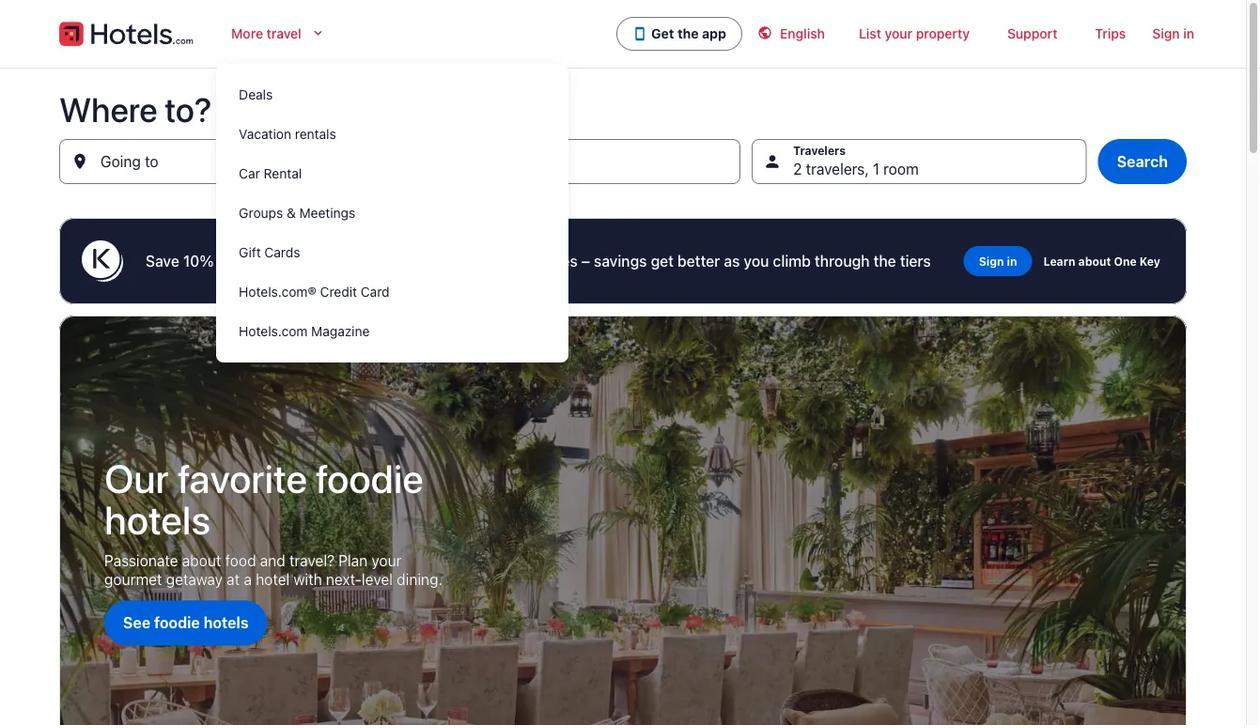 Task type: vqa. For each thing, say whether or not it's contained in the screenshot.
tub
no



Task type: describe. For each thing, give the bounding box(es) containing it.
room
[[884, 160, 919, 178]]

the inside our favorite foodie hotels 'main content'
[[874, 252, 897, 270]]

where
[[59, 89, 158, 129]]

better
[[678, 252, 720, 270]]

2 travelers, 1 room
[[794, 160, 919, 178]]

prices
[[534, 252, 578, 270]]

the inside get the app link
[[678, 26, 699, 41]]

get the app
[[652, 26, 727, 41]]

sign in button
[[1145, 15, 1202, 53]]

100,000
[[331, 252, 389, 270]]

list your property
[[859, 26, 970, 41]]

or
[[218, 252, 232, 270]]

0 vertical spatial hotels
[[392, 252, 435, 270]]

plan
[[339, 552, 368, 570]]

one
[[1114, 255, 1137, 268]]

hotels.com magazine link
[[216, 312, 569, 352]]

at
[[227, 571, 240, 589]]

hotels.com
[[239, 324, 308, 339]]

foodie inside our favorite foodie hotels passionate about food and travel? plan your gourmet getaway at a hotel with next-level dining.
[[316, 455, 424, 502]]

with inside our favorite foodie hotels passionate about food and travel? plan your gourmet getaway at a hotel with next-level dining.
[[294, 571, 322, 589]]

english
[[780, 26, 825, 41]]

tiers
[[900, 252, 931, 270]]

deals
[[239, 87, 273, 102]]

groups
[[239, 205, 283, 221]]

food
[[225, 552, 256, 570]]

hotels.com magazine
[[239, 324, 370, 339]]

learn about one key
[[1044, 255, 1161, 268]]

vacation rentals
[[239, 126, 336, 142]]

in for sign in dropdown button
[[1184, 26, 1195, 41]]

you
[[744, 252, 769, 270]]

1 horizontal spatial with
[[439, 252, 469, 270]]

to?
[[165, 89, 212, 129]]

hotels inside see foodie hotels link
[[204, 614, 249, 632]]

gourmet
[[104, 571, 162, 589]]

a
[[244, 571, 252, 589]]

credit
[[320, 284, 357, 300]]

sign for sign in dropdown button
[[1153, 26, 1180, 41]]

10%
[[183, 252, 214, 270]]

dine under a verdant mosaic of plant life in the city. image
[[59, 316, 1187, 726]]

learn
[[1044, 255, 1076, 268]]

through
[[815, 252, 870, 270]]

travelers,
[[806, 160, 869, 178]]

deals link
[[216, 75, 569, 115]]

trips link
[[1077, 15, 1145, 53]]

see foodie hotels
[[123, 614, 249, 632]]

our favorite foodie hotels main content
[[0, 68, 1246, 726]]

and
[[260, 552, 286, 570]]

learn about one key link
[[1040, 246, 1165, 276]]

gift cards
[[239, 245, 300, 260]]

groups & meetings
[[239, 205, 355, 221]]

property
[[916, 26, 970, 41]]

hotels.com®
[[239, 284, 317, 300]]

get the app link
[[617, 17, 743, 51]]

0 horizontal spatial foodie
[[154, 614, 200, 632]]

more
[[236, 252, 272, 270]]

gift
[[239, 245, 261, 260]]

as
[[724, 252, 740, 270]]

search button
[[1099, 139, 1187, 184]]

see
[[123, 614, 151, 632]]

hotels.com® credit card link
[[216, 273, 569, 312]]

savings
[[594, 252, 647, 270]]

english button
[[743, 15, 840, 53]]



Task type: locate. For each thing, give the bounding box(es) containing it.
more
[[231, 26, 263, 41]]

foodie up plan at the left
[[316, 455, 424, 502]]

sign in inside dropdown button
[[1153, 26, 1195, 41]]

hotels inside our favorite foodie hotels passionate about food and travel? plan your gourmet getaway at a hotel with next-level dining.
[[104, 496, 211, 543]]

0 horizontal spatial in
[[1007, 255, 1018, 268]]

hotels logo image
[[59, 19, 194, 49]]

1 vertical spatial about
[[182, 552, 221, 570]]

save 10% or more on over 100,000 hotels with member prices – savings get better as you climb through the tiers
[[146, 252, 931, 270]]

hotels.com® credit card
[[239, 284, 390, 300]]

get
[[652, 26, 675, 41]]

foodie
[[316, 455, 424, 502], [154, 614, 200, 632]]

sign in for sign in dropdown button
[[1153, 26, 1195, 41]]

0 horizontal spatial your
[[372, 552, 402, 570]]

the left the tiers
[[874, 252, 897, 270]]

1 vertical spatial your
[[372, 552, 402, 570]]

sign in left learn
[[979, 255, 1018, 268]]

1 vertical spatial sign
[[979, 255, 1004, 268]]

0 vertical spatial the
[[678, 26, 699, 41]]

small image
[[758, 25, 773, 40]]

0 vertical spatial in
[[1184, 26, 1195, 41]]

save
[[146, 252, 179, 270]]

next-
[[326, 571, 362, 589]]

car rental link
[[216, 154, 569, 194]]

key
[[1140, 255, 1161, 268]]

hotels up hotels.com® credit card link
[[392, 252, 435, 270]]

magazine
[[311, 324, 370, 339]]

sign left learn
[[979, 255, 1004, 268]]

in for sign in link at right top
[[1007, 255, 1018, 268]]

sign for sign in link at right top
[[979, 255, 1004, 268]]

foodie right see
[[154, 614, 200, 632]]

in
[[1184, 26, 1195, 41], [1007, 255, 1018, 268]]

about inside "link"
[[1079, 255, 1112, 268]]

dining.
[[397, 571, 443, 589]]

1 vertical spatial foodie
[[154, 614, 200, 632]]

passionate
[[104, 552, 178, 570]]

hotels up passionate on the left of page
[[104, 496, 211, 543]]

0 vertical spatial about
[[1079, 255, 1112, 268]]

0 vertical spatial with
[[439, 252, 469, 270]]

0 vertical spatial foodie
[[316, 455, 424, 502]]

trips
[[1096, 26, 1126, 41]]

0 vertical spatial sign
[[1153, 26, 1180, 41]]

vacation
[[239, 126, 291, 142]]

the right get
[[678, 26, 699, 41]]

getaway
[[166, 571, 223, 589]]

0 horizontal spatial sign in
[[979, 255, 1018, 268]]

the
[[678, 26, 699, 41], [874, 252, 897, 270]]

car
[[239, 166, 260, 181]]

about inside our favorite foodie hotels passionate about food and travel? plan your gourmet getaway at a hotel with next-level dining.
[[182, 552, 221, 570]]

hotel
[[256, 571, 290, 589]]

1
[[873, 160, 880, 178]]

about left the 'one'
[[1079, 255, 1112, 268]]

list
[[859, 26, 882, 41]]

1 vertical spatial hotels
[[104, 496, 211, 543]]

about
[[1079, 255, 1112, 268], [182, 552, 221, 570]]

climb
[[773, 252, 811, 270]]

hotels down at
[[204, 614, 249, 632]]

our favorite foodie hotels passionate about food and travel? plan your gourmet getaway at a hotel with next-level dining.
[[104, 455, 443, 589]]

groups & meetings link
[[216, 194, 569, 233]]

in left learn
[[1007, 255, 1018, 268]]

sign in for sign in link at right top
[[979, 255, 1018, 268]]

sign in right trips
[[1153, 26, 1195, 41]]

your right list
[[885, 26, 913, 41]]

with
[[439, 252, 469, 270], [294, 571, 322, 589]]

–
[[582, 252, 590, 270]]

member
[[473, 252, 531, 270]]

see foodie hotels link
[[104, 601, 268, 646]]

1 horizontal spatial your
[[885, 26, 913, 41]]

your
[[885, 26, 913, 41], [372, 552, 402, 570]]

sign right trips
[[1153, 26, 1180, 41]]

0 horizontal spatial sign
[[979, 255, 1004, 268]]

search
[[1117, 153, 1168, 171]]

cards
[[265, 245, 300, 260]]

2 travelers, 1 room button
[[752, 139, 1087, 184]]

0 horizontal spatial the
[[678, 26, 699, 41]]

over
[[297, 252, 327, 270]]

0 horizontal spatial about
[[182, 552, 221, 570]]

sign inside our favorite foodie hotels 'main content'
[[979, 255, 1004, 268]]

travel
[[267, 26, 302, 41]]

vacation rentals link
[[216, 115, 569, 154]]

0 vertical spatial sign in
[[1153, 26, 1195, 41]]

with down travel?
[[294, 571, 322, 589]]

gift cards link
[[216, 233, 569, 273]]

get
[[651, 252, 674, 270]]

your up level
[[372, 552, 402, 570]]

support link
[[989, 15, 1077, 53]]

0 vertical spatial your
[[885, 26, 913, 41]]

more travel button
[[216, 15, 341, 53]]

sign inside dropdown button
[[1153, 26, 1180, 41]]

in inside dropdown button
[[1184, 26, 1195, 41]]

in right trips
[[1184, 26, 1195, 41]]

on
[[276, 252, 293, 270]]

1 vertical spatial the
[[874, 252, 897, 270]]

our
[[104, 455, 169, 502]]

1 vertical spatial sign in
[[979, 255, 1018, 268]]

card
[[361, 284, 390, 300]]

1 horizontal spatial sign
[[1153, 26, 1180, 41]]

more travel
[[231, 26, 302, 41]]

sign in link
[[964, 246, 1033, 276]]

0 horizontal spatial with
[[294, 571, 322, 589]]

support
[[1008, 26, 1058, 41]]

1 horizontal spatial sign in
[[1153, 26, 1195, 41]]

2 vertical spatial hotels
[[204, 614, 249, 632]]

meetings
[[299, 205, 355, 221]]

level
[[362, 571, 393, 589]]

travel?
[[290, 552, 335, 570]]

favorite
[[177, 455, 307, 502]]

2
[[794, 160, 802, 178]]

list your property link
[[840, 15, 989, 53]]

car rental
[[239, 166, 302, 181]]

1 vertical spatial in
[[1007, 255, 1018, 268]]

1 horizontal spatial in
[[1184, 26, 1195, 41]]

1 horizontal spatial foodie
[[316, 455, 424, 502]]

1 horizontal spatial about
[[1079, 255, 1112, 268]]

your inside our favorite foodie hotels passionate about food and travel? plan your gourmet getaway at a hotel with next-level dining.
[[372, 552, 402, 570]]

rental
[[264, 166, 302, 181]]

rentals
[[295, 126, 336, 142]]

in inside our favorite foodie hotels 'main content'
[[1007, 255, 1018, 268]]

sign in inside our favorite foodie hotels 'main content'
[[979, 255, 1018, 268]]

where to?
[[59, 89, 212, 129]]

with left 'member' in the left of the page
[[439, 252, 469, 270]]

download the app button image
[[633, 26, 648, 41]]

&
[[287, 205, 296, 221]]

1 horizontal spatial the
[[874, 252, 897, 270]]

about up getaway on the bottom left of page
[[182, 552, 221, 570]]

app
[[702, 26, 727, 41]]

1 vertical spatial with
[[294, 571, 322, 589]]



